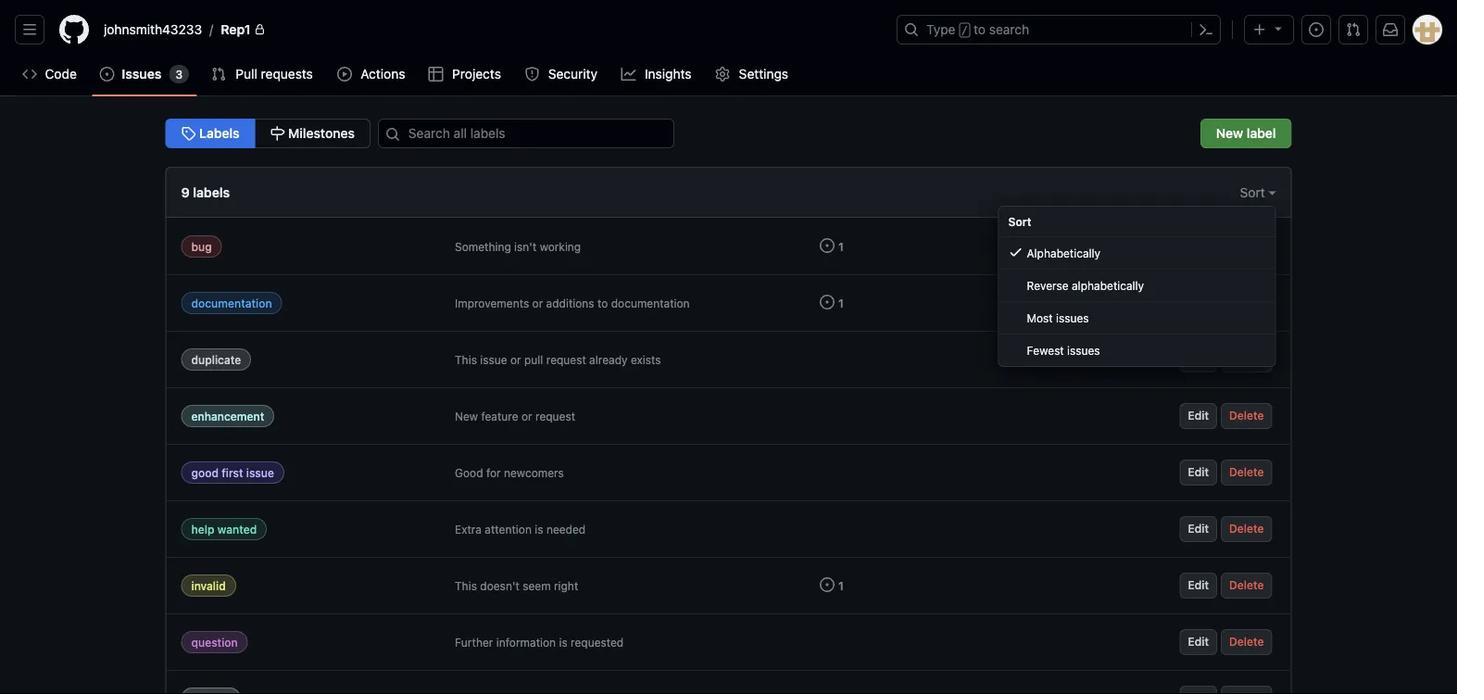Task type: describe. For each thing, give the bounding box(es) containing it.
further information is requested
[[455, 636, 624, 649]]

list containing johnsmith43233 /
[[96, 15, 886, 44]]

good
[[455, 466, 483, 479]]

duplicate link
[[181, 348, 251, 371]]

1 link for improvements or additions to documentation
[[820, 295, 844, 309]]

issue element
[[165, 119, 371, 148]]

delete for new feature or request
[[1230, 409, 1264, 422]]

right
[[554, 579, 578, 592]]

good
[[191, 466, 219, 479]]

is for requested
[[559, 636, 568, 649]]

something isn't working
[[455, 240, 581, 253]]

shield image
[[525, 67, 540, 82]]

code
[[45, 66, 77, 82]]

this doesn't seem right
[[455, 579, 578, 592]]

information
[[496, 636, 556, 649]]

new feature or request
[[455, 410, 575, 423]]

new
[[455, 410, 478, 423]]

working
[[540, 240, 581, 253]]

edit button for extra attention is needed
[[1180, 516, 1218, 542]]

help wanted
[[191, 523, 257, 536]]

alphabetically
[[1072, 279, 1144, 292]]

good first issue
[[191, 466, 274, 479]]

/ for johnsmith43233
[[210, 22, 213, 37]]

milestones
[[285, 126, 355, 141]]

rep1
[[221, 22, 251, 37]]

1 delete from the top
[[1230, 296, 1264, 309]]

improvements
[[455, 297, 529, 309]]

0 vertical spatial request
[[546, 353, 586, 366]]

1 for improvements or additions to documentation
[[839, 297, 844, 309]]

alphabetically
[[1027, 246, 1101, 259]]

further
[[455, 636, 493, 649]]

requested
[[571, 636, 624, 649]]

johnsmith43233 /
[[104, 22, 213, 37]]

table image
[[429, 67, 444, 82]]

reverse alphabetically link
[[999, 270, 1275, 302]]

needed
[[547, 523, 586, 536]]

attention
[[485, 523, 532, 536]]

question link
[[181, 631, 248, 653]]

most issues
[[1027, 311, 1089, 324]]

6 delete button from the top
[[1221, 573, 1273, 599]]

isn't
[[514, 240, 537, 253]]

6 delete from the top
[[1230, 579, 1264, 592]]

alphabetically link
[[999, 237, 1275, 270]]

edit button for this issue or pull request already exists
[[1180, 347, 1218, 372]]

gear image
[[716, 67, 730, 82]]

extra
[[455, 523, 482, 536]]

actions link
[[330, 60, 414, 88]]

labels
[[193, 184, 230, 200]]

first
[[222, 466, 243, 479]]

1 link for this doesn't seem right
[[820, 577, 844, 592]]

is for needed
[[535, 523, 543, 536]]

6 edit from the top
[[1188, 579, 1209, 592]]

issue inside the good first issue link
[[246, 466, 274, 479]]

or for pull
[[510, 353, 521, 366]]

fewest
[[1027, 344, 1064, 357]]

requests
[[261, 66, 313, 82]]

tag image
[[181, 126, 196, 141]]

security
[[548, 66, 598, 82]]

menu containing sort
[[998, 206, 1276, 367]]

wanted
[[217, 523, 257, 536]]

1 for this doesn't seem right
[[839, 579, 844, 592]]

already
[[589, 353, 628, 366]]

command palette image
[[1199, 22, 1214, 37]]

delete for this issue or pull request already exists
[[1230, 353, 1264, 366]]

edit button for new feature or request
[[1180, 403, 1218, 429]]

most issues link
[[999, 302, 1275, 335]]

milestones link
[[254, 119, 371, 148]]

1 edit from the top
[[1188, 296, 1209, 309]]

issues for fewest issues
[[1068, 344, 1100, 357]]

for
[[486, 466, 501, 479]]

good for newcomers
[[455, 466, 564, 479]]

fewest issues
[[1027, 344, 1100, 357]]

0 vertical spatial git pull request image
[[1346, 22, 1361, 37]]

security link
[[517, 60, 606, 88]]

issue opened image for something isn't working
[[820, 238, 835, 253]]

help
[[191, 523, 214, 536]]

duplicate
[[191, 353, 241, 366]]

check image
[[1009, 245, 1023, 259]]

most
[[1027, 311, 1053, 324]]

1 edit button from the top
[[1180, 290, 1218, 316]]

reverse
[[1027, 279, 1069, 292]]

help wanted link
[[181, 518, 267, 540]]

plus image
[[1253, 22, 1268, 37]]

this for this issue or pull request already exists
[[455, 353, 477, 366]]

question
[[191, 636, 238, 649]]

edit for further information is requested
[[1188, 635, 1209, 648]]

Search all labels text field
[[378, 119, 674, 148]]

code link
[[15, 60, 85, 88]]



Task type: locate. For each thing, give the bounding box(es) containing it.
or
[[532, 297, 543, 309], [510, 353, 521, 366], [522, 410, 532, 423]]

7 edit button from the top
[[1180, 629, 1218, 655]]

insights link
[[614, 60, 701, 88]]

milestone image
[[270, 126, 285, 141]]

delete for good for newcomers
[[1230, 466, 1264, 479]]

rep1 link
[[213, 15, 273, 44]]

play image
[[337, 67, 352, 82]]

edit for good for newcomers
[[1188, 466, 1209, 479]]

request right feature
[[536, 410, 575, 423]]

3 delete button from the top
[[1221, 403, 1273, 429]]

this for this doesn't seem right
[[455, 579, 477, 592]]

issues for most issues
[[1056, 311, 1089, 324]]

issues inside fewest issues link
[[1068, 344, 1100, 357]]

2 this from the top
[[455, 579, 477, 592]]

4 edit button from the top
[[1180, 460, 1218, 486]]

1 horizontal spatial sort
[[1240, 184, 1269, 200]]

enhancement
[[191, 410, 264, 423]]

1 horizontal spatial documentation
[[611, 297, 690, 309]]

1 vertical spatial to
[[598, 297, 608, 309]]

issues inside most issues link
[[1056, 311, 1089, 324]]

/ left the rep1
[[210, 22, 213, 37]]

projects
[[452, 66, 501, 82]]

enhancement link
[[181, 405, 274, 427]]

2 delete button from the top
[[1221, 347, 1273, 372]]

0 vertical spatial sort
[[1240, 184, 1269, 200]]

/ inside johnsmith43233 /
[[210, 22, 213, 37]]

1
[[839, 240, 844, 253], [839, 297, 844, 309], [839, 579, 844, 592]]

delete button for extra attention is needed
[[1221, 516, 1273, 542]]

reverse alphabetically
[[1027, 279, 1144, 292]]

6 edit button from the top
[[1180, 573, 1218, 599]]

3 delete from the top
[[1230, 409, 1264, 422]]

2 delete from the top
[[1230, 353, 1264, 366]]

documentation up exists
[[611, 297, 690, 309]]

pull requests
[[236, 66, 313, 82]]

something
[[455, 240, 511, 253]]

edit for extra attention is needed
[[1188, 522, 1209, 535]]

type
[[927, 22, 956, 37]]

0 vertical spatial issues
[[1056, 311, 1089, 324]]

/ for type
[[962, 24, 968, 37]]

0 horizontal spatial documentation
[[191, 297, 272, 309]]

None search field
[[371, 119, 697, 148]]

invalid
[[191, 579, 226, 592]]

1 delete button from the top
[[1221, 290, 1273, 316]]

bug
[[191, 240, 212, 253]]

issues right most
[[1056, 311, 1089, 324]]

issue opened image for this doesn't seem right
[[820, 577, 835, 592]]

search
[[989, 22, 1030, 37]]

triangle down image
[[1271, 21, 1286, 36]]

this left doesn't
[[455, 579, 477, 592]]

3 edit from the top
[[1188, 409, 1209, 422]]

settings link
[[708, 60, 797, 88]]

5 edit from the top
[[1188, 522, 1209, 535]]

pull
[[524, 353, 543, 366]]

issue opened image for improvements or additions to documentation
[[820, 295, 835, 309]]

0 vertical spatial or
[[532, 297, 543, 309]]

documentation up duplicate
[[191, 297, 272, 309]]

2 1 link from the top
[[820, 295, 844, 309]]

7 delete from the top
[[1230, 635, 1264, 648]]

issue opened image
[[1309, 22, 1324, 37]]

to
[[974, 22, 986, 37], [598, 297, 608, 309]]

1 horizontal spatial issue
[[480, 353, 507, 366]]

/ inside "type / to search"
[[962, 24, 968, 37]]

type / to search
[[927, 22, 1030, 37]]

9
[[181, 184, 190, 200]]

3 1 link from the top
[[820, 577, 844, 592]]

0 vertical spatial to
[[974, 22, 986, 37]]

pull requests link
[[204, 60, 322, 88]]

additions
[[546, 297, 595, 309]]

johnsmith43233
[[104, 22, 202, 37]]

2 vertical spatial or
[[522, 410, 532, 423]]

this
[[455, 353, 477, 366], [455, 579, 477, 592]]

1 1 from the top
[[839, 240, 844, 253]]

Labels search field
[[378, 119, 674, 148]]

2 documentation from the left
[[611, 297, 690, 309]]

0 horizontal spatial is
[[535, 523, 543, 536]]

2 1 from the top
[[839, 297, 844, 309]]

or for request
[[522, 410, 532, 423]]

2 vertical spatial 1 link
[[820, 577, 844, 592]]

seem
[[523, 579, 551, 592]]

delete for further information is requested
[[1230, 635, 1264, 648]]

insights
[[645, 66, 692, 82]]

request right pull
[[546, 353, 586, 366]]

1 vertical spatial this
[[455, 579, 477, 592]]

notifications image
[[1383, 22, 1398, 37]]

delete for extra attention is needed
[[1230, 522, 1264, 535]]

documentation
[[191, 297, 272, 309], [611, 297, 690, 309]]

sort button
[[1240, 183, 1276, 202]]

git pull request image right issue opened image
[[1346, 22, 1361, 37]]

feature
[[481, 410, 519, 423]]

projects link
[[421, 60, 510, 88]]

sort inside sort popup button
[[1240, 184, 1269, 200]]

issues
[[122, 66, 162, 82]]

issue
[[480, 353, 507, 366], [246, 466, 274, 479]]

request
[[546, 353, 586, 366], [536, 410, 575, 423]]

lock image
[[254, 24, 266, 35]]

5 delete button from the top
[[1221, 516, 1273, 542]]

issue left pull
[[480, 353, 507, 366]]

0 vertical spatial 1 link
[[820, 238, 844, 253]]

2 edit from the top
[[1188, 353, 1209, 366]]

edit for new feature or request
[[1188, 409, 1209, 422]]

7 edit from the top
[[1188, 635, 1209, 648]]

pull
[[236, 66, 257, 82]]

1 this from the top
[[455, 353, 477, 366]]

doesn't
[[480, 579, 520, 592]]

this issue or pull request already exists
[[455, 353, 661, 366]]

to right additions
[[598, 297, 608, 309]]

edit
[[1188, 296, 1209, 309], [1188, 353, 1209, 366], [1188, 409, 1209, 422], [1188, 466, 1209, 479], [1188, 522, 1209, 535], [1188, 579, 1209, 592], [1188, 635, 1209, 648]]

is left requested
[[559, 636, 568, 649]]

0 vertical spatial issue
[[480, 353, 507, 366]]

1 horizontal spatial to
[[974, 22, 986, 37]]

newcomers
[[504, 466, 564, 479]]

invalid link
[[181, 574, 236, 597]]

1 documentation from the left
[[191, 297, 272, 309]]

0 vertical spatial 1
[[839, 240, 844, 253]]

4 delete from the top
[[1230, 466, 1264, 479]]

1 vertical spatial issue
[[246, 466, 274, 479]]

0 vertical spatial this
[[455, 353, 477, 366]]

edit button for further information is requested
[[1180, 629, 1218, 655]]

1 link
[[820, 238, 844, 253], [820, 295, 844, 309], [820, 577, 844, 592]]

3
[[176, 68, 183, 81]]

git pull request image
[[1346, 22, 1361, 37], [211, 67, 226, 82]]

1 vertical spatial sort
[[1009, 215, 1032, 228]]

good first issue link
[[181, 461, 284, 484]]

5 edit button from the top
[[1180, 516, 1218, 542]]

issues right fewest
[[1068, 344, 1100, 357]]

graph image
[[621, 67, 636, 82]]

delete button for this issue or pull request already exists
[[1221, 347, 1273, 372]]

9 labels
[[181, 184, 230, 200]]

1 vertical spatial git pull request image
[[211, 67, 226, 82]]

sort
[[1240, 184, 1269, 200], [1009, 215, 1032, 228]]

bug link
[[181, 235, 222, 258]]

exists
[[631, 353, 661, 366]]

documentation link
[[181, 292, 282, 314]]

this up new
[[455, 353, 477, 366]]

fewest issues link
[[999, 335, 1275, 366]]

or left additions
[[532, 297, 543, 309]]

2 edit button from the top
[[1180, 347, 1218, 372]]

1 for something isn't working
[[839, 240, 844, 253]]

search image
[[385, 127, 400, 142]]

documentation inside "link"
[[191, 297, 272, 309]]

1 link for something isn't working
[[820, 238, 844, 253]]

delete button for new feature or request
[[1221, 403, 1273, 429]]

delete button for good for newcomers
[[1221, 460, 1273, 486]]

edit button
[[1180, 290, 1218, 316], [1180, 347, 1218, 372], [1180, 403, 1218, 429], [1180, 460, 1218, 486], [1180, 516, 1218, 542], [1180, 573, 1218, 599], [1180, 629, 1218, 655]]

delete button
[[1221, 290, 1273, 316], [1221, 347, 1273, 372], [1221, 403, 1273, 429], [1221, 460, 1273, 486], [1221, 516, 1273, 542], [1221, 573, 1273, 599], [1221, 629, 1273, 655]]

0 horizontal spatial to
[[598, 297, 608, 309]]

issue right first
[[246, 466, 274, 479]]

issue opened image
[[99, 67, 114, 82], [820, 238, 835, 253], [820, 295, 835, 309], [820, 577, 835, 592]]

homepage image
[[59, 15, 89, 44]]

actions
[[361, 66, 405, 82]]

2 vertical spatial 1
[[839, 579, 844, 592]]

/ right type
[[962, 24, 968, 37]]

edit button for good for newcomers
[[1180, 460, 1218, 486]]

1 vertical spatial issues
[[1068, 344, 1100, 357]]

settings
[[739, 66, 789, 82]]

1 vertical spatial 1
[[839, 297, 844, 309]]

1 horizontal spatial git pull request image
[[1346, 22, 1361, 37]]

0 vertical spatial is
[[535, 523, 543, 536]]

or left pull
[[510, 353, 521, 366]]

git pull request image left pull at top
[[211, 67, 226, 82]]

3 1 from the top
[[839, 579, 844, 592]]

0 horizontal spatial issue
[[246, 466, 274, 479]]

or right feature
[[522, 410, 532, 423]]

0 horizontal spatial /
[[210, 22, 213, 37]]

5 delete from the top
[[1230, 522, 1264, 535]]

/
[[210, 22, 213, 37], [962, 24, 968, 37]]

delete
[[1230, 296, 1264, 309], [1230, 353, 1264, 366], [1230, 409, 1264, 422], [1230, 466, 1264, 479], [1230, 522, 1264, 535], [1230, 579, 1264, 592], [1230, 635, 1264, 648]]

1 vertical spatial or
[[510, 353, 521, 366]]

1 1 link from the top
[[820, 238, 844, 253]]

0 horizontal spatial sort
[[1009, 215, 1032, 228]]

4 delete button from the top
[[1221, 460, 1273, 486]]

7 delete button from the top
[[1221, 629, 1273, 655]]

4 edit from the top
[[1188, 466, 1209, 479]]

edit for this issue or pull request already exists
[[1188, 353, 1209, 366]]

code image
[[22, 67, 37, 82]]

extra attention is needed
[[455, 523, 586, 536]]

johnsmith43233 link
[[96, 15, 210, 44]]

git pull request image inside pull requests link
[[211, 67, 226, 82]]

0 horizontal spatial git pull request image
[[211, 67, 226, 82]]

issues
[[1056, 311, 1089, 324], [1068, 344, 1100, 357]]

delete button for further information is requested
[[1221, 629, 1273, 655]]

list
[[96, 15, 886, 44]]

1 horizontal spatial is
[[559, 636, 568, 649]]

is left needed
[[535, 523, 543, 536]]

improvements or additions to documentation
[[455, 297, 690, 309]]

to left search
[[974, 22, 986, 37]]

1 horizontal spatial /
[[962, 24, 968, 37]]

3 edit button from the top
[[1180, 403, 1218, 429]]

1 vertical spatial request
[[536, 410, 575, 423]]

1 vertical spatial is
[[559, 636, 568, 649]]

menu
[[998, 206, 1276, 367]]

1 vertical spatial 1 link
[[820, 295, 844, 309]]

is
[[535, 523, 543, 536], [559, 636, 568, 649]]



Task type: vqa. For each thing, say whether or not it's contained in the screenshot.
project inside navigation
no



